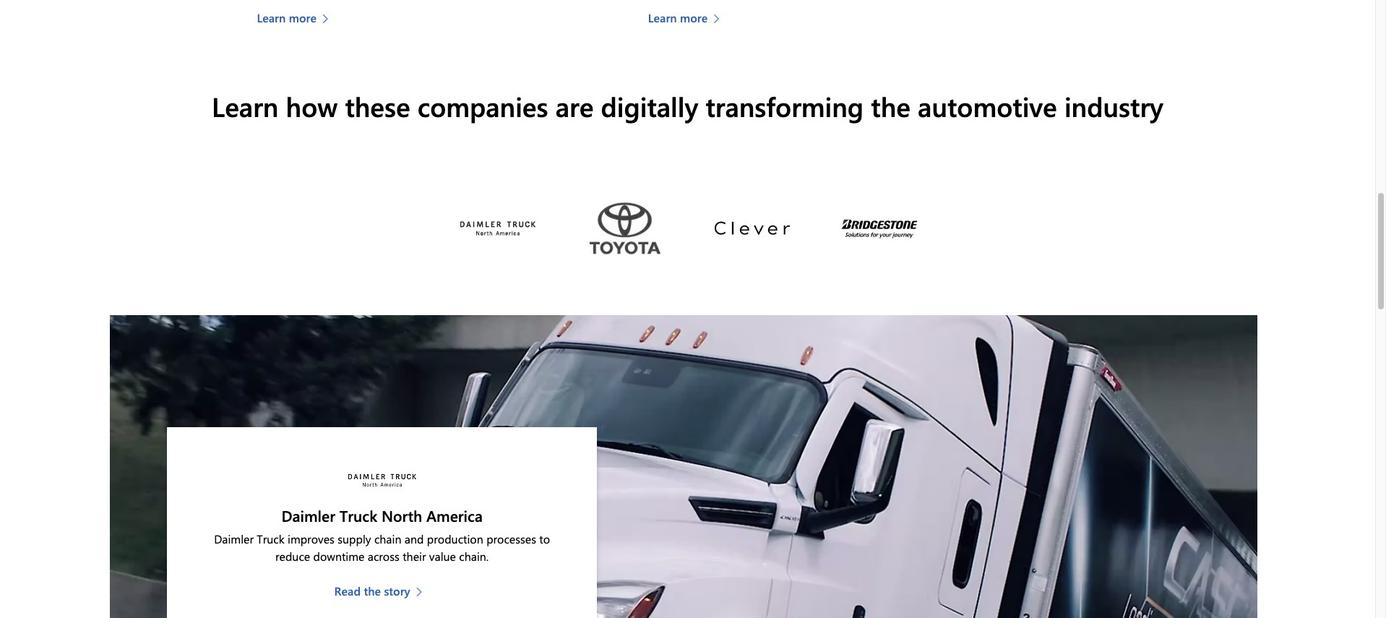 Task type: vqa. For each thing, say whether or not it's contained in the screenshot.
with 'costs'
no



Task type: describe. For each thing, give the bounding box(es) containing it.
production
[[427, 531, 483, 547]]

1 more from the left
[[289, 10, 317, 25]]

america
[[426, 505, 483, 525]]

transforming
[[706, 88, 864, 123]]

across
[[368, 549, 400, 564]]

digitally
[[601, 88, 698, 123]]

toyota image
[[579, 182, 672, 275]]

daimlerbg_2120x1192 image
[[110, 315, 1257, 618]]

chain.
[[459, 549, 489, 564]]

downtime
[[313, 549, 365, 564]]

industry
[[1065, 88, 1164, 123]]

story
[[384, 583, 410, 599]]

clever image
[[706, 182, 799, 275]]

automotive
[[918, 88, 1057, 123]]

1 vertical spatial the
[[364, 583, 381, 599]]

and
[[405, 531, 424, 547]]

supply
[[338, 531, 371, 547]]

learn how these companies are digitally transforming the automotive industry
[[212, 88, 1164, 123]]

0 vertical spatial daimler truck image
[[452, 182, 544, 275]]

0 horizontal spatial daimler
[[214, 531, 254, 547]]

0 horizontal spatial daimler truck image
[[328, 462, 436, 498]]

1 horizontal spatial the
[[871, 88, 911, 123]]

bridgestone image
[[833, 182, 926, 275]]

reduce
[[275, 549, 310, 564]]

2 more from the left
[[680, 10, 708, 25]]



Task type: locate. For each thing, give the bounding box(es) containing it.
truck
[[340, 505, 377, 525], [257, 531, 285, 547]]

tab list
[[110, 180, 1266, 280]]

1 horizontal spatial more
[[680, 10, 708, 25]]

0 vertical spatial the
[[871, 88, 911, 123]]

to
[[540, 531, 550, 547]]

read
[[334, 583, 361, 599]]

are
[[556, 88, 594, 123]]

daimler
[[281, 505, 335, 525], [214, 531, 254, 547]]

1 horizontal spatial learn more
[[648, 10, 708, 25]]

1 vertical spatial daimler truck image
[[328, 462, 436, 498]]

0 horizontal spatial learn more link
[[257, 9, 336, 26]]

1 vertical spatial truck
[[257, 531, 285, 547]]

truck up supply
[[340, 505, 377, 525]]

1 horizontal spatial truck
[[340, 505, 377, 525]]

daimler truck north america daimler truck improves supply chain and production processes to reduce downtime across their value chain.
[[214, 505, 550, 564]]

1 horizontal spatial learn more link
[[648, 9, 727, 26]]

chain
[[374, 531, 402, 547]]

north
[[382, 505, 422, 525]]

these
[[345, 88, 410, 123]]

0 horizontal spatial learn more
[[257, 10, 317, 25]]

learn more for second learn more link from the right
[[257, 10, 317, 25]]

read the story
[[334, 583, 410, 599]]

learn more
[[257, 10, 317, 25], [648, 10, 708, 25]]

learn more for first learn more link from right
[[648, 10, 708, 25]]

value
[[429, 549, 456, 564]]

2 learn more from the left
[[648, 10, 708, 25]]

improves
[[288, 531, 335, 547]]

daimler truck image
[[452, 182, 544, 275], [328, 462, 436, 498]]

truck up reduce
[[257, 531, 285, 547]]

1 learn more link from the left
[[257, 9, 336, 26]]

processes
[[487, 531, 536, 547]]

0 vertical spatial daimler
[[281, 505, 335, 525]]

learn
[[257, 10, 286, 25], [648, 10, 677, 25], [212, 88, 279, 123]]

1 vertical spatial daimler
[[214, 531, 254, 547]]

2 learn more link from the left
[[648, 9, 727, 26]]

the
[[871, 88, 911, 123], [364, 583, 381, 599]]

more
[[289, 10, 317, 25], [680, 10, 708, 25]]

how
[[286, 88, 338, 123]]

1 horizontal spatial daimler
[[281, 505, 335, 525]]

0 horizontal spatial more
[[289, 10, 317, 25]]

learn more link
[[257, 9, 336, 26], [648, 9, 727, 26]]

1 learn more from the left
[[257, 10, 317, 25]]

0 horizontal spatial the
[[364, 583, 381, 599]]

0 vertical spatial truck
[[340, 505, 377, 525]]

read the story link
[[334, 583, 430, 600]]

1 horizontal spatial daimler truck image
[[452, 182, 544, 275]]

companies
[[418, 88, 548, 123]]

0 horizontal spatial truck
[[257, 531, 285, 547]]

their
[[403, 549, 426, 564]]



